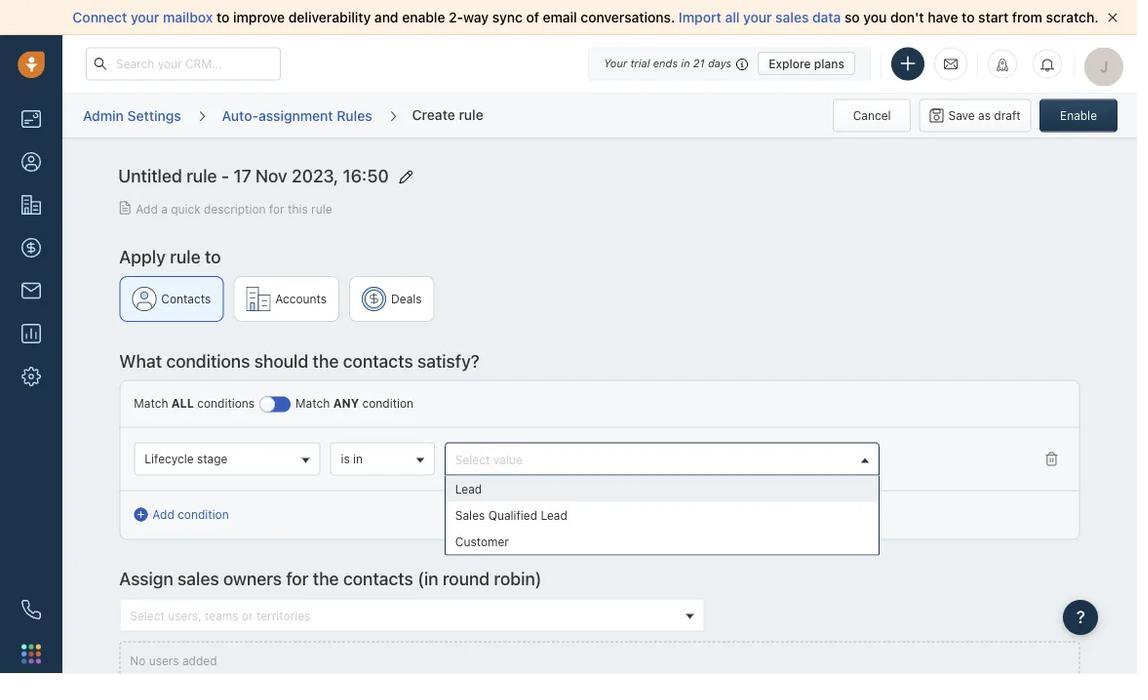 Task type: describe. For each thing, give the bounding box(es) containing it.
explore
[[769, 57, 811, 70]]

cancel button
[[833, 99, 911, 132]]

2023,
[[292, 165, 339, 186]]

rule for untitled rule - 17 nov 2023, 16:50
[[186, 165, 217, 186]]

explore plans link
[[758, 52, 855, 75]]

what conditions should the contacts satisfy?
[[119, 350, 480, 371]]

your
[[604, 57, 627, 70]]

(in
[[418, 568, 438, 589]]

accounts
[[275, 292, 327, 306]]

admin settings link
[[82, 100, 182, 131]]

enable button
[[1040, 99, 1118, 132]]

16:50
[[343, 165, 389, 186]]

what
[[119, 350, 162, 371]]

this
[[288, 202, 308, 216]]

save
[[949, 109, 975, 122]]

add for add a quick description for this rule
[[136, 202, 158, 216]]

1 your from the left
[[131, 9, 159, 25]]

match for match all conditions
[[134, 397, 168, 410]]

save as draft button
[[919, 99, 1032, 132]]

create rule
[[412, 106, 484, 122]]

ends
[[653, 57, 678, 70]]

auto-assignment rules
[[222, 107, 372, 123]]

connect your mailbox to improve deliverability and enable 2-way sync of email conversations. import all your sales data so you don't have to start from scratch.
[[73, 9, 1099, 25]]

users
[[149, 654, 179, 667]]

enable
[[1060, 109, 1097, 122]]

so
[[845, 9, 860, 25]]

admin settings
[[83, 107, 181, 123]]

match all conditions
[[134, 397, 255, 410]]

21
[[693, 57, 705, 70]]

add condition link
[[134, 506, 229, 523]]

plans
[[814, 57, 845, 70]]

list box containing lead
[[446, 476, 879, 555]]

apply rule to
[[119, 246, 221, 267]]

phone element
[[12, 590, 51, 629]]

days
[[708, 57, 732, 70]]

admin
[[83, 107, 124, 123]]

send email image
[[944, 56, 958, 72]]

2 the from the top
[[313, 568, 339, 589]]

no users added
[[130, 654, 217, 667]]

trial
[[630, 57, 650, 70]]

conversations.
[[581, 9, 675, 25]]

should
[[254, 350, 308, 371]]

assignment
[[259, 107, 333, 123]]

0 vertical spatial lead
[[455, 482, 482, 496]]

0 horizontal spatial for
[[269, 202, 284, 216]]

way
[[463, 9, 489, 25]]

is in
[[341, 452, 363, 465]]

sync
[[492, 9, 523, 25]]

your trial ends in 21 days
[[604, 57, 732, 70]]

data
[[813, 9, 841, 25]]

create
[[412, 106, 455, 122]]

enable
[[402, 9, 445, 25]]

sales qualified lead option
[[446, 502, 879, 528]]

2 your from the left
[[743, 9, 772, 25]]

quick
[[171, 202, 201, 216]]

have
[[928, 9, 958, 25]]

in inside button
[[353, 452, 363, 465]]

improve
[[233, 9, 285, 25]]

contacts link
[[119, 276, 224, 322]]

and
[[374, 9, 399, 25]]

0 vertical spatial in
[[681, 57, 690, 70]]

apply
[[119, 246, 166, 267]]

scratch.
[[1046, 9, 1099, 25]]

to right mailbox
[[217, 9, 230, 25]]

1 vertical spatial conditions
[[197, 397, 255, 410]]

0 vertical spatial conditions
[[166, 350, 250, 371]]

add condition
[[152, 508, 229, 521]]

match for match any condition
[[296, 397, 330, 410]]

settings
[[127, 107, 181, 123]]

cancel
[[853, 109, 891, 122]]

as
[[978, 109, 991, 122]]

1 contacts from the top
[[343, 350, 413, 371]]

0 vertical spatial condition
[[362, 397, 414, 410]]

accounts link
[[233, 276, 340, 322]]

import
[[679, 9, 722, 25]]

sales
[[455, 508, 485, 522]]

1 vertical spatial for
[[286, 568, 309, 589]]

any
[[333, 397, 359, 410]]

lead option
[[446, 476, 879, 502]]

start
[[979, 9, 1009, 25]]



Task type: vqa. For each thing, say whether or not it's contained in the screenshot.
the Wish
no



Task type: locate. For each thing, give the bounding box(es) containing it.
2 contacts from the top
[[343, 568, 413, 589]]

sales left data
[[776, 9, 809, 25]]

connect your mailbox link
[[73, 9, 217, 25]]

condition
[[362, 397, 414, 410], [178, 508, 229, 521]]

0 vertical spatial the
[[313, 350, 339, 371]]

contacts up match any condition
[[343, 350, 413, 371]]

for left this
[[269, 202, 284, 216]]

is in button
[[330, 442, 435, 476]]

contacts
[[161, 292, 211, 306]]

owners
[[223, 568, 282, 589]]

the right owners
[[313, 568, 339, 589]]

1 vertical spatial in
[[353, 452, 363, 465]]

phone image
[[21, 600, 41, 619]]

Select value search field
[[450, 449, 854, 470]]

conditions
[[166, 350, 250, 371], [197, 397, 255, 410]]

to
[[217, 9, 230, 25], [962, 9, 975, 25], [205, 246, 221, 267]]

list box
[[446, 476, 879, 555]]

lifecycle
[[145, 452, 194, 465]]

1 the from the top
[[313, 350, 339, 371]]

your left mailbox
[[131, 9, 159, 25]]

satisfy?
[[418, 350, 480, 371]]

1 vertical spatial sales
[[178, 568, 219, 589]]

auto-assignment rules link
[[221, 100, 373, 131]]

rules
[[337, 107, 372, 123]]

stage
[[197, 452, 228, 465]]

save as draft
[[949, 109, 1021, 122]]

freshworks switcher image
[[21, 644, 41, 664]]

1 horizontal spatial lead
[[541, 508, 568, 522]]

0 horizontal spatial your
[[131, 9, 159, 25]]

rule left -
[[186, 165, 217, 186]]

what's new image
[[996, 58, 1010, 72]]

customer
[[455, 535, 509, 548]]

explore plans
[[769, 57, 845, 70]]

Select users, teams or territories search field
[[125, 605, 679, 626]]

add a quick description for this rule
[[136, 202, 332, 216]]

rule for create rule
[[459, 106, 484, 122]]

all
[[725, 9, 740, 25]]

no
[[130, 654, 146, 667]]

sales qualified lead
[[455, 508, 568, 522]]

0 horizontal spatial sales
[[178, 568, 219, 589]]

condition right any at bottom
[[362, 397, 414, 410]]

all
[[172, 397, 194, 410]]

rule
[[459, 106, 484, 122], [186, 165, 217, 186], [311, 202, 332, 216], [170, 246, 201, 267]]

1 vertical spatial condition
[[178, 508, 229, 521]]

0 horizontal spatial match
[[134, 397, 168, 410]]

qualified
[[488, 508, 538, 522]]

connect
[[73, 9, 127, 25]]

your
[[131, 9, 159, 25], [743, 9, 772, 25]]

contacts up select users, teams or territories "search field" in the bottom of the page
[[343, 568, 413, 589]]

rule right create
[[459, 106, 484, 122]]

2 match from the left
[[296, 397, 330, 410]]

a
[[161, 202, 168, 216]]

sales
[[776, 9, 809, 25], [178, 568, 219, 589]]

match left any at bottom
[[296, 397, 330, 410]]

robin)
[[494, 568, 542, 589]]

in left 21
[[681, 57, 690, 70]]

2-
[[449, 9, 463, 25]]

assign sales owners for the contacts (in round robin)
[[119, 568, 542, 589]]

mailbox
[[163, 9, 213, 25]]

of
[[526, 9, 539, 25]]

condition down stage
[[178, 508, 229, 521]]

rule for apply rule to
[[170, 246, 201, 267]]

draft
[[994, 109, 1021, 122]]

in
[[681, 57, 690, 70], [353, 452, 363, 465]]

auto-
[[222, 107, 259, 123]]

in right is
[[353, 452, 363, 465]]

don't
[[891, 9, 924, 25]]

sales right 'assign'
[[178, 568, 219, 589]]

the
[[313, 350, 339, 371], [313, 568, 339, 589]]

1 horizontal spatial match
[[296, 397, 330, 410]]

0 vertical spatial for
[[269, 202, 284, 216]]

close image
[[1108, 13, 1118, 22]]

is
[[341, 452, 350, 465]]

deals link
[[349, 276, 435, 322]]

match any condition
[[296, 397, 414, 410]]

the right should
[[313, 350, 339, 371]]

conditions right all
[[197, 397, 255, 410]]

added
[[182, 654, 217, 667]]

-
[[221, 165, 229, 186]]

1 horizontal spatial for
[[286, 568, 309, 589]]

1 vertical spatial the
[[313, 568, 339, 589]]

1 vertical spatial lead
[[541, 508, 568, 522]]

0 vertical spatial contacts
[[343, 350, 413, 371]]

rule up contacts
[[170, 246, 201, 267]]

0 horizontal spatial in
[[353, 452, 363, 465]]

match left all
[[134, 397, 168, 410]]

assign
[[119, 568, 173, 589]]

Search your CRM... text field
[[86, 47, 281, 80]]

1 horizontal spatial sales
[[776, 9, 809, 25]]

1 horizontal spatial in
[[681, 57, 690, 70]]

nov
[[256, 165, 287, 186]]

1 vertical spatial add
[[152, 508, 174, 521]]

1 vertical spatial contacts
[[343, 568, 413, 589]]

conditions up match all conditions at left
[[166, 350, 250, 371]]

lead right the qualified
[[541, 508, 568, 522]]

to up contacts
[[205, 246, 221, 267]]

add down lifecycle
[[152, 508, 174, 521]]

0 vertical spatial add
[[136, 202, 158, 216]]

lifecycle stage
[[145, 452, 228, 465]]

0 vertical spatial sales
[[776, 9, 809, 25]]

description
[[204, 202, 266, 216]]

add
[[136, 202, 158, 216], [152, 508, 174, 521]]

deliverability
[[288, 9, 371, 25]]

for right owners
[[286, 568, 309, 589]]

0 horizontal spatial lead
[[455, 482, 482, 496]]

you
[[864, 9, 887, 25]]

untitled rule - 17 nov 2023, 16:50
[[118, 165, 389, 186]]

add left a
[[136, 202, 158, 216]]

lead up sales
[[455, 482, 482, 496]]

round
[[443, 568, 490, 589]]

1 match from the left
[[134, 397, 168, 410]]

for
[[269, 202, 284, 216], [286, 568, 309, 589]]

import all your sales data link
[[679, 9, 845, 25]]

your right the all
[[743, 9, 772, 25]]

customer option
[[446, 528, 879, 555]]

email
[[543, 9, 577, 25]]

lead
[[455, 482, 482, 496], [541, 508, 568, 522]]

0 horizontal spatial condition
[[178, 508, 229, 521]]

add for add condition
[[152, 508, 174, 521]]

contacts
[[343, 350, 413, 371], [343, 568, 413, 589]]

match
[[134, 397, 168, 410], [296, 397, 330, 410]]

1 horizontal spatial your
[[743, 9, 772, 25]]

1 horizontal spatial condition
[[362, 397, 414, 410]]

untitled
[[118, 165, 182, 186]]

rule right this
[[311, 202, 332, 216]]

17
[[234, 165, 251, 186]]

deals
[[391, 292, 422, 306]]

from
[[1012, 9, 1043, 25]]

to left start
[[962, 9, 975, 25]]



